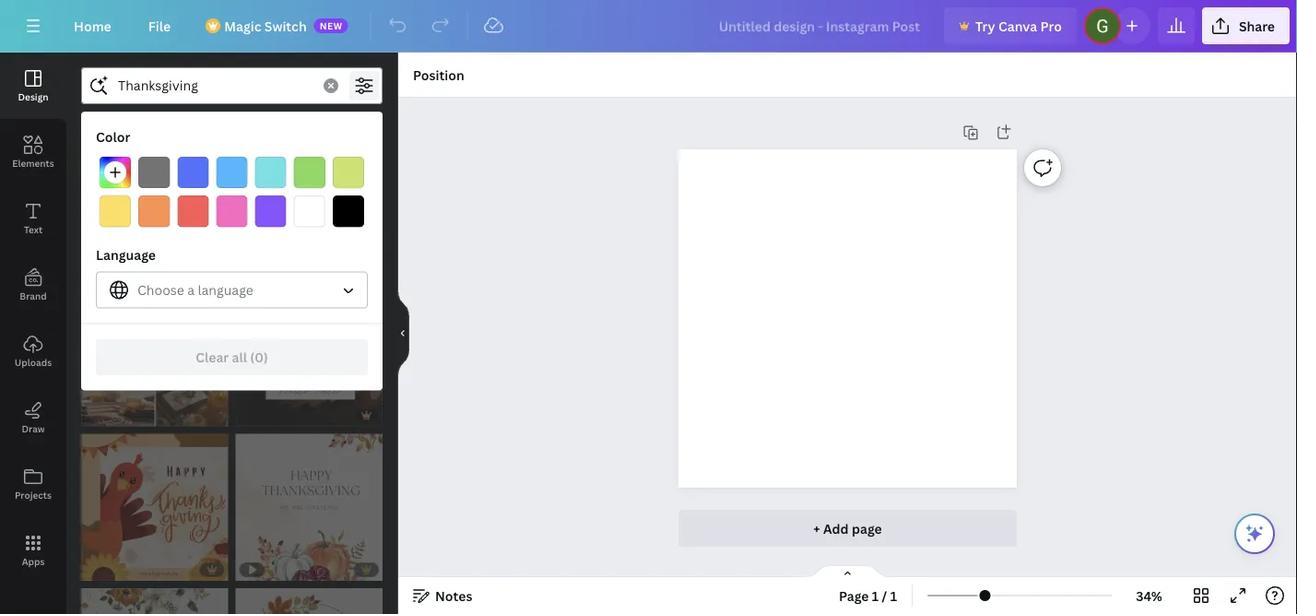 Task type: locate. For each thing, give the bounding box(es) containing it.
light blue image
[[216, 157, 248, 188], [216, 157, 248, 188]]

language
[[96, 246, 156, 264]]

page
[[852, 520, 883, 537]]

34% button
[[1120, 581, 1180, 611]]

lime image
[[333, 157, 364, 188]]

1 right /
[[891, 587, 898, 605]]

#737373 button
[[138, 157, 170, 188]]

clear all (0) button
[[96, 339, 368, 376]]

canva
[[999, 17, 1038, 35]]

grass green image
[[294, 157, 325, 188]]

Language button
[[96, 271, 368, 308]]

choose
[[137, 281, 184, 299]]

draw button
[[0, 385, 66, 451]]

brown natural hello fall instagram post group
[[236, 279, 383, 427]]

Use 5+ words to describe... search field
[[118, 68, 313, 103]]

home
[[74, 17, 111, 35]]

elements button
[[0, 119, 66, 185]]

notes
[[435, 587, 473, 605]]

styles
[[295, 120, 333, 138]]

Lime button
[[333, 157, 364, 188]]

side panel tab list
[[0, 53, 66, 584]]

switch
[[265, 17, 307, 35]]

elements
[[12, 157, 54, 169]]

+ add page button
[[679, 510, 1017, 547]]

(0)
[[250, 348, 268, 366]]

add a new color image
[[100, 157, 131, 188], [100, 157, 131, 188]]

white and grey modern thanksgiving instagram post image
[[81, 125, 228, 272]]

projects
[[15, 489, 52, 501]]

royal blue image
[[177, 157, 209, 188]]

page
[[839, 587, 869, 605]]

text button
[[0, 185, 66, 252]]

clear all (0)
[[196, 348, 268, 366]]

coral red image
[[177, 196, 209, 227], [177, 196, 209, 227]]

1 left /
[[872, 587, 879, 605]]

Design title text field
[[704, 7, 937, 44]]

turquoise blue image
[[255, 157, 287, 188], [255, 157, 287, 188]]

yellow image
[[100, 196, 131, 227]]

pro
[[1041, 17, 1063, 35]]

0 horizontal spatial 1
[[872, 587, 879, 605]]

1 horizontal spatial 1
[[891, 587, 898, 605]]

choose a language
[[137, 281, 253, 299]]

new
[[320, 19, 343, 32]]

notes button
[[406, 581, 480, 611]]

1
[[872, 587, 879, 605], [891, 587, 898, 605]]

white image
[[294, 196, 325, 227], [294, 196, 325, 227]]

language
[[198, 281, 253, 299]]

#737373 image
[[138, 157, 170, 188], [138, 157, 170, 188]]

orange brown illustrative happy thanksgiving instagram post image
[[81, 434, 228, 581]]

color option group
[[96, 153, 368, 231]]

black image
[[333, 196, 364, 227]]

all
[[232, 348, 247, 366]]

templates button
[[81, 112, 245, 147]]

pink image
[[216, 196, 248, 227], [216, 196, 248, 227]]

main menu bar
[[0, 0, 1298, 53]]

uploads button
[[0, 318, 66, 385]]

uploads
[[15, 356, 52, 369]]

position
[[413, 66, 465, 83]]

apps button
[[0, 517, 66, 584]]

brown natural hello fall instagram post image
[[236, 279, 383, 427]]

Royal blue button
[[177, 157, 209, 188]]

Purple button
[[255, 196, 287, 227]]

try canva pro button
[[945, 7, 1077, 44]]

templates
[[131, 120, 196, 138]]

orange image
[[138, 196, 170, 227], [138, 196, 170, 227]]

Turquoise blue button
[[255, 157, 287, 188]]

styles button
[[245, 112, 383, 147]]



Task type: vqa. For each thing, say whether or not it's contained in the screenshot.
Audio in Side Panel "tab list"
no



Task type: describe. For each thing, give the bounding box(es) containing it.
brown orange fall collage instagram post image
[[81, 279, 228, 427]]

Black button
[[333, 196, 364, 227]]

+ add page
[[814, 520, 883, 537]]

1 1 from the left
[[872, 587, 879, 605]]

purple image
[[255, 196, 287, 227]]

neutral organic shapes illustrated fall giveaway instagram post image
[[236, 125, 383, 272]]

apps
[[22, 555, 45, 568]]

canva assistant image
[[1244, 523, 1266, 545]]

share button
[[1203, 7, 1290, 44]]

color
[[96, 128, 130, 145]]

page 1 / 1
[[839, 587, 898, 605]]

a
[[187, 281, 195, 299]]

design button
[[0, 53, 66, 119]]

Coral red button
[[177, 196, 209, 227]]

brand
[[20, 290, 47, 302]]

Orange button
[[138, 196, 170, 227]]

file button
[[134, 7, 186, 44]]

black image
[[333, 196, 364, 227]]

lime image
[[333, 157, 364, 188]]

orange brown illustrative happy thanksgiving instagram post group
[[81, 434, 228, 581]]

orange illustrated happy thanksgiving instagram post image
[[236, 589, 383, 614]]

home link
[[59, 7, 126, 44]]

magic switch
[[224, 17, 307, 35]]

Yellow button
[[100, 196, 131, 227]]

grass green image
[[294, 157, 325, 188]]

purple image
[[255, 196, 287, 227]]

2 1 from the left
[[891, 587, 898, 605]]

design
[[18, 90, 48, 103]]

royal blue image
[[177, 157, 209, 188]]

yellow image
[[100, 196, 131, 227]]

34%
[[1137, 587, 1163, 605]]

try canva pro
[[976, 17, 1063, 35]]

try
[[976, 17, 996, 35]]

projects button
[[0, 451, 66, 517]]

+
[[814, 520, 821, 537]]

draw
[[22, 422, 45, 435]]

show pages image
[[804, 565, 892, 579]]

add
[[824, 520, 849, 537]]

Pink button
[[216, 196, 248, 227]]

file
[[148, 17, 171, 35]]

Grass green button
[[294, 157, 325, 188]]

text
[[24, 223, 43, 236]]

share
[[1240, 17, 1276, 35]]

/
[[882, 587, 888, 605]]

White button
[[294, 196, 325, 227]]

clear
[[196, 348, 229, 366]]

Light blue button
[[216, 157, 248, 188]]

position button
[[406, 60, 472, 89]]

magic
[[224, 17, 261, 35]]

hide image
[[398, 289, 410, 378]]

happy thanksgiving instagram post group
[[236, 434, 383, 581]]

brand button
[[0, 252, 66, 318]]



